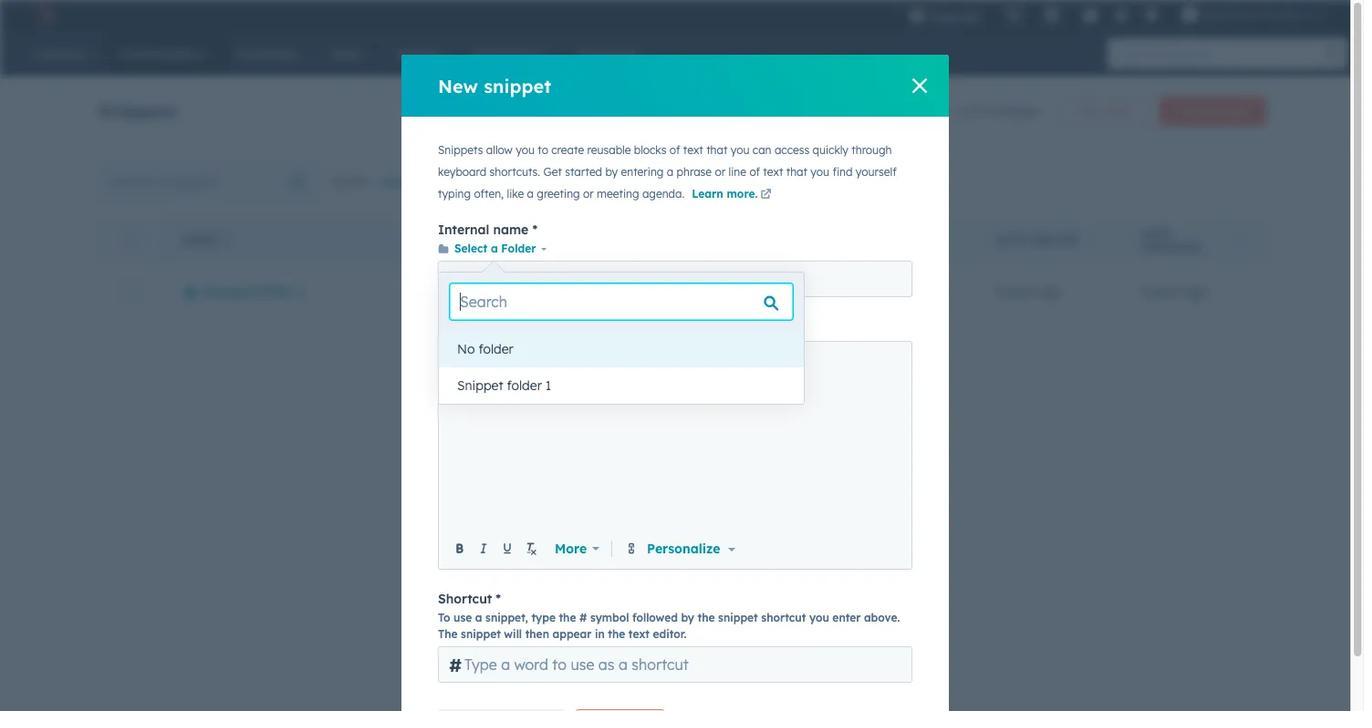 Task type: describe. For each thing, give the bounding box(es) containing it.
created inside 'snippets' banner
[[993, 103, 1039, 120]]

1 vertical spatial snippet folder 1 button
[[439, 368, 804, 404]]

0 horizontal spatial 1
[[298, 283, 305, 300]]

snippet up the allow in the left top of the page
[[484, 74, 551, 97]]

folder for bottom snippet folder 1 button
[[507, 378, 542, 394]]

1 vertical spatial that
[[786, 165, 807, 179]]

editor.
[[653, 628, 687, 641]]

line
[[729, 165, 746, 179]]

use
[[454, 611, 472, 625]]

you inside 'shortcut to use a snippet, type the # symbol followed by the snippet shortcut you enter above. the snippet will then appear in the text editor.'
[[809, 611, 829, 625]]

snippet down the use
[[461, 628, 501, 641]]

by inside snippets allow you to create reusable blocks of text that you can access quickly through keyboard shortcuts. get started by entering a phrase or line of text that you find yourself typing often, like a greeting or meeting agenda.
[[605, 165, 618, 179]]

created inside button
[[1027, 234, 1078, 247]]

my
[[449, 352, 468, 369]]

create
[[551, 143, 584, 157]]

text down can
[[763, 165, 783, 179]]

2 vertical spatial of
[[749, 165, 760, 179]]

# inside shortcut element
[[449, 654, 462, 677]]

apoptosis studios 2
[[1202, 7, 1313, 22]]

by inside 'shortcut to use a snippet, type the # symbol followed by the snippet shortcut you enter above. the snippet will then appear in the text editor.'
[[681, 611, 694, 625]]

2
[[1306, 7, 1313, 22]]

0 of 5 created
[[955, 103, 1039, 120]]

folder for new folder button
[[1103, 104, 1133, 118]]

shortcut
[[761, 611, 806, 625]]

date modified
[[1141, 227, 1201, 254]]

notifications button
[[1136, 0, 1167, 29]]

create snippet
[[1175, 104, 1250, 118]]

learn more. link
[[692, 187, 774, 203]]

0 vertical spatial snippet folder 1
[[203, 283, 305, 300]]

in
[[595, 628, 605, 641]]

snippet inside snippet folder 1 button
[[457, 378, 503, 394]]

a inside 'shortcut to use a snippet, type the # symbol followed by the snippet shortcut you enter above. the snippet will then appear in the text editor.'
[[475, 611, 482, 625]]

snippets for snippets
[[98, 99, 177, 122]]

tara schultz
[[849, 283, 922, 300]]

text inside 'shortcut to use a snippet, type the # symbol followed by the snippet shortcut you enter above. the snippet will then appear in the text editor.'
[[628, 628, 650, 641]]

yourself
[[856, 165, 897, 179]]

2 ago from the left
[[1185, 283, 1208, 300]]

internal
[[438, 222, 489, 238]]

help button
[[1075, 0, 1106, 29]]

can
[[753, 143, 772, 157]]

blocks
[[634, 143, 667, 157]]

any
[[381, 173, 406, 190]]

is
[[513, 352, 524, 369]]

date created button
[[974, 219, 1120, 259]]

1 link opens in a new window image from the top
[[760, 187, 771, 203]]

typing
[[438, 187, 471, 201]]

2 days from the left
[[1152, 283, 1181, 300]]

snippet left shortcut
[[718, 611, 758, 625]]

quickly
[[813, 143, 848, 157]]

more
[[555, 541, 587, 557]]

agenda.
[[642, 187, 684, 201]]

ascending sort. press to sort descending. element
[[223, 233, 229, 248]]

Internal name text field
[[438, 261, 912, 297]]

allow
[[486, 143, 513, 157]]

search button
[[1317, 38, 1348, 69]]

Search HubSpot search field
[[1108, 38, 1331, 69]]

no folder button
[[439, 331, 804, 368]]

snippets banner
[[98, 91, 1266, 126]]

name for my
[[472, 352, 509, 369]]

0 vertical spatial snippet
[[203, 283, 253, 300]]

you left find
[[811, 165, 829, 179]]

a right like
[[527, 187, 534, 201]]

0 horizontal spatial or
[[583, 187, 594, 201]]

upgrade
[[929, 9, 980, 24]]

often,
[[474, 187, 504, 201]]

learn more.
[[692, 187, 758, 201]]

new folder button
[[1061, 97, 1148, 126]]

papa
[[528, 352, 562, 369]]

help image
[[1083, 8, 1099, 25]]

modified
[[1141, 240, 1201, 254]]

5
[[982, 103, 990, 120]]

link opens in a new window image inside learn more. link
[[760, 190, 771, 201]]

none field containing no folder
[[439, 273, 804, 404]]

snippet inside dialog
[[438, 318, 486, 335]]

create snippet button
[[1159, 97, 1266, 126]]

will
[[504, 628, 522, 641]]

close image
[[912, 78, 927, 93]]

enter
[[832, 611, 861, 625]]

menu containing apoptosis studios 2
[[896, 0, 1342, 29]]

then
[[525, 628, 549, 641]]

date modified button
[[1120, 219, 1266, 259]]

tara schultz image
[[1182, 6, 1198, 23]]

create
[[1175, 104, 1209, 118]]

keyboard
[[438, 165, 487, 179]]

date created
[[995, 234, 1078, 247]]

hubspot link
[[22, 4, 68, 26]]

1 horizontal spatial or
[[715, 165, 726, 179]]

personalize button
[[643, 539, 739, 559]]

My name is Papa John text field
[[449, 350, 902, 533]]

more button
[[543, 540, 611, 558]]

schultz
[[879, 283, 922, 300]]

new for new snippet
[[438, 74, 478, 97]]

shortcut
[[438, 591, 492, 608]]

the
[[438, 628, 458, 641]]

0
[[955, 103, 963, 120]]

personalize
[[647, 541, 720, 557]]

list box containing no folder
[[439, 331, 804, 404]]

appear
[[552, 628, 592, 641]]

snippet folder 1 inside button
[[457, 378, 551, 394]]

notifications image
[[1144, 8, 1160, 25]]

text up no folder
[[490, 318, 515, 335]]



Task type: vqa. For each thing, say whether or not it's contained in the screenshot.
the rightmost "8 days ago"
yes



Task type: locate. For each thing, give the bounding box(es) containing it.
upgrade image
[[909, 8, 926, 25]]

snippet text
[[438, 318, 515, 335]]

0 horizontal spatial 8 days ago
[[995, 283, 1062, 300]]

apoptosis studios 2 button
[[1171, 0, 1340, 29]]

name
[[184, 234, 217, 247]]

a
[[667, 165, 674, 179], [527, 187, 534, 201], [491, 242, 498, 255], [475, 611, 482, 625]]

8 days ago
[[995, 283, 1062, 300], [1141, 283, 1208, 300]]

0 horizontal spatial date
[[995, 234, 1024, 247]]

symbol
[[590, 611, 629, 625]]

you left enter
[[809, 611, 829, 625]]

2 8 days ago from the left
[[1141, 283, 1208, 300]]

name button
[[162, 219, 828, 259]]

1 vertical spatial #
[[449, 654, 462, 677]]

name inside text field
[[472, 352, 509, 369]]

snippet folder 1 button
[[184, 283, 305, 300], [439, 368, 804, 404]]

1 horizontal spatial snippet folder 1 button
[[439, 368, 804, 404]]

text up phrase
[[683, 143, 703, 157]]

snippet down my
[[457, 378, 503, 394]]

snippet folder 1 button down search search box
[[439, 368, 804, 404]]

1 horizontal spatial #
[[579, 611, 587, 625]]

to
[[438, 611, 450, 625]]

8 down 'modified'
[[1141, 283, 1149, 300]]

0 vertical spatial by
[[605, 165, 618, 179]]

name up folder
[[493, 222, 529, 238]]

# down the
[[449, 654, 462, 677]]

0 vertical spatial new
[[438, 74, 478, 97]]

0 vertical spatial name
[[493, 222, 529, 238]]

snippets allow you to create reusable blocks of text that you can access quickly through keyboard shortcuts. get started by entering a phrase or line of text that you find yourself typing often, like a greeting or meeting agenda.
[[438, 143, 897, 201]]

1 vertical spatial snippet
[[438, 318, 486, 335]]

1
[[298, 283, 305, 300], [545, 378, 551, 394]]

ago down 'modified'
[[1185, 283, 1208, 300]]

0 vertical spatial of
[[966, 103, 979, 120]]

snippet folder 1 down is
[[457, 378, 551, 394]]

1 horizontal spatial days
[[1152, 283, 1181, 300]]

0 vertical spatial 1
[[298, 283, 305, 300]]

marketplaces button
[[1033, 0, 1072, 29]]

the right followed
[[698, 611, 715, 625]]

0 horizontal spatial by
[[605, 165, 618, 179]]

0 horizontal spatial of
[[670, 143, 680, 157]]

started
[[565, 165, 602, 179]]

name
[[493, 222, 529, 238], [472, 352, 509, 369]]

1 horizontal spatial by
[[681, 611, 694, 625]]

folder
[[1103, 104, 1133, 118], [256, 283, 294, 300], [478, 341, 513, 358], [507, 378, 542, 394]]

1 horizontal spatial snippet folder 1
[[457, 378, 551, 394]]

select a folder button
[[438, 239, 547, 259]]

0 horizontal spatial snippet folder 1
[[203, 283, 305, 300]]

Type a word to use as a shortcut text field
[[438, 647, 912, 683]]

1 vertical spatial snippet folder 1
[[457, 378, 551, 394]]

0 horizontal spatial days
[[1006, 283, 1035, 300]]

2 vertical spatial snippet
[[457, 378, 503, 394]]

the right in
[[608, 628, 625, 641]]

a inside dropdown button
[[491, 242, 498, 255]]

Search search field
[[450, 284, 793, 320]]

of right line
[[749, 165, 760, 179]]

# inside 'shortcut to use a snippet, type the # symbol followed by the snippet shortcut you enter above. the snippet will then appear in the text editor.'
[[579, 611, 587, 625]]

folder inside 'snippets' banner
[[1103, 104, 1133, 118]]

date for date created
[[995, 234, 1024, 247]]

name for internal
[[493, 222, 529, 238]]

select a folder
[[454, 242, 536, 255]]

new
[[438, 74, 478, 97], [1077, 104, 1100, 118]]

ascending sort. press to sort descending. image
[[223, 233, 229, 245]]

# up appear
[[579, 611, 587, 625]]

1 vertical spatial 1
[[545, 378, 551, 394]]

shortcut element
[[438, 647, 912, 683]]

select
[[454, 242, 487, 255]]

meeting
[[597, 187, 639, 201]]

more.
[[727, 187, 758, 201]]

1 inside button
[[545, 378, 551, 394]]

snippets inside banner
[[98, 99, 177, 122]]

studios
[[1261, 7, 1303, 22]]

entering
[[621, 165, 664, 179]]

1 8 days ago from the left
[[995, 283, 1062, 300]]

snippets
[[98, 99, 177, 122], [438, 143, 483, 157]]

dialog containing new snippet
[[401, 55, 949, 712]]

type
[[531, 611, 556, 625]]

new folder
[[1077, 104, 1133, 118]]

folder inside button
[[478, 341, 513, 358]]

name left is
[[472, 352, 509, 369]]

2 horizontal spatial the
[[698, 611, 715, 625]]

1 vertical spatial snippets
[[438, 143, 483, 157]]

owner:
[[331, 173, 373, 190]]

to
[[538, 143, 548, 157]]

new up keyboard
[[438, 74, 478, 97]]

you left to
[[516, 143, 535, 157]]

through
[[852, 143, 892, 157]]

no folder
[[457, 341, 513, 358]]

folder for 'no folder' button
[[478, 341, 513, 358]]

0 horizontal spatial snippets
[[98, 99, 177, 122]]

john
[[566, 352, 597, 369]]

snippets inside snippets allow you to create reusable blocks of text that you can access quickly through keyboard shortcuts. get started by entering a phrase or line of text that you find yourself typing often, like a greeting or meeting agenda.
[[438, 143, 483, 157]]

1 vertical spatial of
[[670, 143, 680, 157]]

ago
[[1039, 283, 1062, 300], [1185, 283, 1208, 300]]

or left line
[[715, 165, 726, 179]]

reusable
[[587, 143, 631, 157]]

that up phrase
[[706, 143, 728, 157]]

new right 0 of 5 created
[[1077, 104, 1100, 118]]

0 vertical spatial snippet folder 1 button
[[184, 283, 305, 300]]

0 horizontal spatial 8
[[995, 283, 1003, 300]]

learn
[[692, 187, 723, 201]]

link opens in a new window image
[[760, 187, 771, 203], [760, 190, 771, 201]]

find
[[833, 165, 853, 179]]

1 ago from the left
[[1039, 283, 1062, 300]]

no
[[457, 341, 475, 358]]

shortcuts.
[[490, 165, 540, 179]]

of inside 'snippets' banner
[[966, 103, 979, 120]]

snippet folder 1 button down "ascending sort. press to sort descending." element at the top
[[184, 283, 305, 300]]

0 horizontal spatial snippet folder 1 button
[[184, 283, 305, 300]]

new inside button
[[1077, 104, 1100, 118]]

days
[[1006, 283, 1035, 300], [1152, 283, 1181, 300]]

folder
[[501, 242, 536, 255]]

0 horizontal spatial new
[[438, 74, 478, 97]]

hubspot image
[[33, 4, 55, 26]]

you left can
[[731, 143, 750, 157]]

a right the use
[[475, 611, 482, 625]]

search image
[[1326, 47, 1339, 60]]

the up appear
[[559, 611, 576, 625]]

1 horizontal spatial 1
[[545, 378, 551, 394]]

get
[[543, 165, 562, 179]]

settings link
[[1110, 5, 1133, 24]]

a down internal name
[[491, 242, 498, 255]]

marketplaces image
[[1044, 8, 1061, 25]]

2 horizontal spatial of
[[966, 103, 979, 120]]

shortcut to use a snippet, type the # symbol followed by the snippet shortcut you enter above. the snippet will then appear in the text editor.
[[438, 591, 900, 641]]

8 down date created on the right
[[995, 283, 1003, 300]]

created
[[993, 103, 1039, 120], [1027, 234, 1078, 247]]

date for date modified
[[1141, 227, 1170, 240]]

0 vertical spatial #
[[579, 611, 587, 625]]

1 horizontal spatial 8
[[1141, 283, 1149, 300]]

dialog
[[401, 55, 949, 712]]

None field
[[439, 273, 804, 404]]

1 horizontal spatial new
[[1077, 104, 1100, 118]]

greeting
[[537, 187, 580, 201]]

1 vertical spatial by
[[681, 611, 694, 625]]

new snippet
[[438, 74, 551, 97]]

ago down date created on the right
[[1039, 283, 1062, 300]]

1 horizontal spatial 8 days ago
[[1141, 283, 1208, 300]]

of
[[966, 103, 979, 120], [670, 143, 680, 157], [749, 165, 760, 179]]

access
[[775, 143, 810, 157]]

snippet
[[484, 74, 551, 97], [1212, 104, 1250, 118], [718, 611, 758, 625], [461, 628, 501, 641]]

list box
[[439, 331, 804, 404]]

1 vertical spatial or
[[583, 187, 594, 201]]

8 days ago down 'modified'
[[1141, 283, 1208, 300]]

any button
[[380, 163, 430, 200]]

apoptosis
[[1202, 7, 1258, 22]]

new for new folder
[[1077, 104, 1100, 118]]

by down reusable
[[605, 165, 618, 179]]

1 vertical spatial new
[[1077, 104, 1100, 118]]

date inside "date modified"
[[1141, 227, 1170, 240]]

snippet up no
[[438, 318, 486, 335]]

0 vertical spatial created
[[993, 103, 1039, 120]]

date
[[1141, 227, 1170, 240], [995, 234, 1024, 247]]

0 vertical spatial that
[[706, 143, 728, 157]]

0 horizontal spatial the
[[559, 611, 576, 625]]

2 link opens in a new window image from the top
[[760, 190, 771, 201]]

of right 'blocks' at the top left of page
[[670, 143, 680, 157]]

of left 5
[[966, 103, 979, 120]]

tara
[[849, 283, 875, 300]]

the
[[559, 611, 576, 625], [698, 611, 715, 625], [608, 628, 625, 641]]

8 days ago down date created on the right
[[995, 283, 1062, 300]]

that down access
[[786, 165, 807, 179]]

1 horizontal spatial the
[[608, 628, 625, 641]]

1 horizontal spatial ago
[[1185, 283, 1208, 300]]

days down 'modified'
[[1152, 283, 1181, 300]]

snippet right create
[[1212, 104, 1250, 118]]

menu item
[[993, 0, 997, 29]]

calling icon image
[[1006, 7, 1022, 24]]

Search search field
[[98, 163, 320, 200]]

snippets for snippets allow you to create reusable blocks of text that you can access quickly through keyboard shortcuts. get started by entering a phrase or line of text that you find yourself typing often, like a greeting or meeting agenda.
[[438, 143, 483, 157]]

my name is papa john
[[449, 352, 597, 369]]

1 days from the left
[[1006, 283, 1035, 300]]

1 horizontal spatial date
[[1141, 227, 1170, 240]]

1 horizontal spatial that
[[786, 165, 807, 179]]

calling icon button
[[999, 3, 1030, 26]]

settings image
[[1113, 8, 1130, 24]]

menu
[[896, 0, 1342, 29]]

0 horizontal spatial ago
[[1039, 283, 1062, 300]]

or
[[715, 165, 726, 179], [583, 187, 594, 201]]

text down followed
[[628, 628, 650, 641]]

snippet down "ascending sort. press to sort descending." element at the top
[[203, 283, 253, 300]]

followed
[[632, 611, 678, 625]]

that
[[706, 143, 728, 157], [786, 165, 807, 179]]

0 horizontal spatial #
[[449, 654, 462, 677]]

phrase
[[677, 165, 712, 179]]

snippet
[[203, 283, 253, 300], [438, 318, 486, 335], [457, 378, 503, 394]]

8
[[995, 283, 1003, 300], [1141, 283, 1149, 300]]

0 horizontal spatial that
[[706, 143, 728, 157]]

1 horizontal spatial of
[[749, 165, 760, 179]]

days down date created on the right
[[1006, 283, 1035, 300]]

2 8 from the left
[[1141, 283, 1149, 300]]

1 8 from the left
[[995, 283, 1003, 300]]

like
[[507, 187, 524, 201]]

internal name
[[438, 222, 529, 238]]

by up editor.
[[681, 611, 694, 625]]

0 vertical spatial or
[[715, 165, 726, 179]]

0 vertical spatial snippets
[[98, 99, 177, 122]]

snippet inside button
[[1212, 104, 1250, 118]]

above.
[[864, 611, 900, 625]]

snippet,
[[485, 611, 528, 625]]

1 horizontal spatial snippets
[[438, 143, 483, 157]]

1 vertical spatial name
[[472, 352, 509, 369]]

1 vertical spatial created
[[1027, 234, 1078, 247]]

a up agenda.
[[667, 165, 674, 179]]

or down started
[[583, 187, 594, 201]]

snippet folder 1 down "ascending sort. press to sort descending." element at the top
[[203, 283, 305, 300]]



